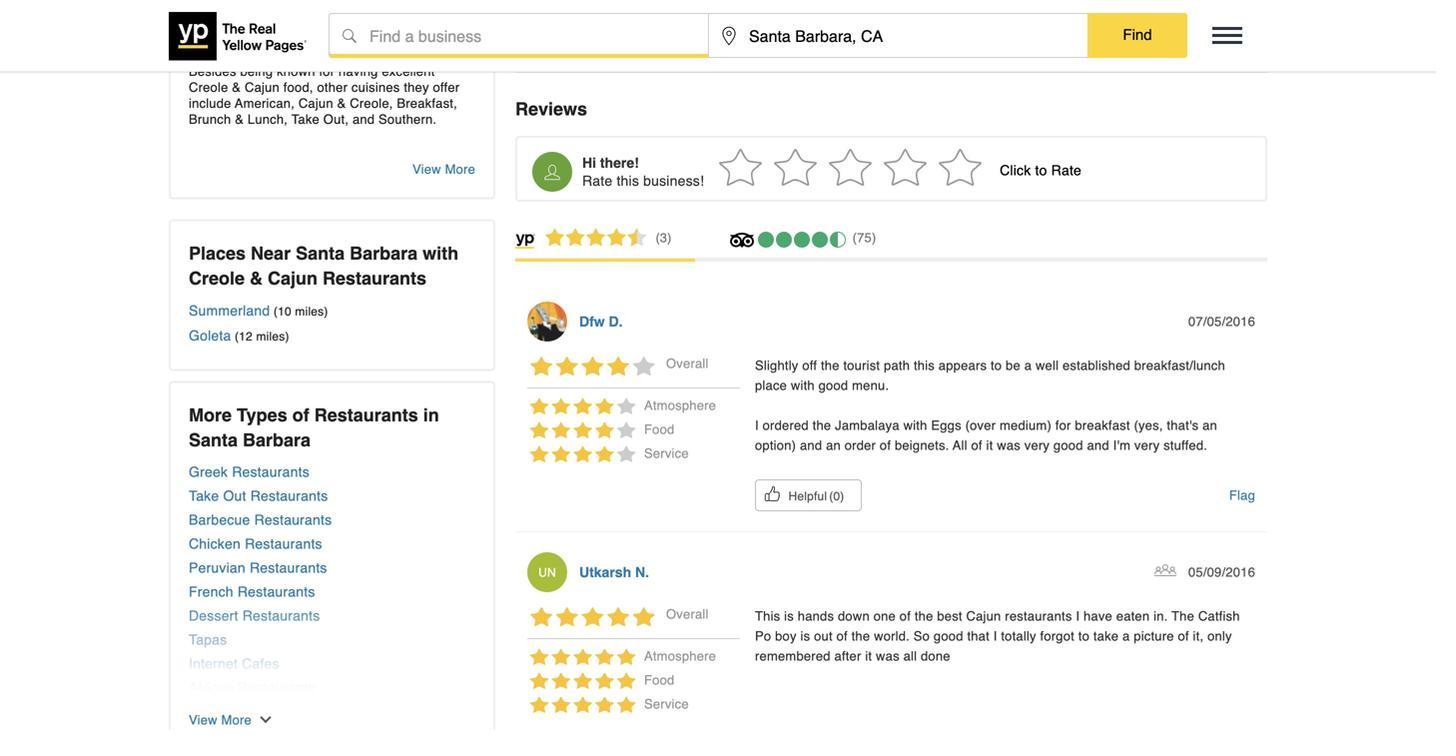Task type: locate. For each thing, give the bounding box(es) containing it.
french
[[189, 584, 233, 600]]

miles) down (10
[[256, 330, 289, 344]]

it inside this is hands down one of the best cajun restaurants i have eaten in. the catfish po boy is out of the world. so good that i totally forgot to take a picture of it, only remembered after it was all done
[[865, 649, 872, 664]]

tapas link
[[189, 632, 475, 648]]

this inside 'hi there! rate this business!'
[[617, 173, 639, 189]]

atmosphere
[[644, 398, 716, 413], [644, 649, 716, 664]]

2 vertical spatial santa
[[189, 430, 238, 450]]

and down ordered
[[800, 438, 822, 453]]

latin american restaurants link
[[189, 704, 475, 720]]

latin
[[189, 704, 220, 720]]

and inside looking for cajun kitchen cafe prices? cajun kitchen cafe has an average price range between $4.00 and $11.00 per person.
[[280, 176, 303, 191]]

0 vertical spatial view
[[412, 162, 441, 177]]

this
[[617, 173, 639, 189], [914, 358, 935, 373]]

business!
[[643, 173, 704, 189]]

cafe up $4.00
[[237, 160, 265, 175]]

of left it,
[[1178, 629, 1189, 644]]

i right that
[[993, 629, 997, 644]]

santa inside more types of restaurants in santa barbara
[[189, 430, 238, 450]]

santa right the near
[[296, 243, 345, 264]]

0 horizontal spatial good
[[819, 378, 848, 393]]

take out restaurants link
[[189, 488, 475, 504]]

(3)
[[656, 230, 672, 245]]

more inside greek restaurants take out restaurants barbecue restaurants chicken restaurants peruvian restaurants french restaurants dessert restaurants tapas internet cafes african restaurants latin american restaurants view more
[[221, 713, 252, 728]]

very down (yes,
[[1134, 438, 1160, 453]]

0 vertical spatial service
[[644, 446, 689, 461]]

chicken
[[189, 536, 241, 552]]

i left have
[[1076, 609, 1080, 624]]

2 vertical spatial good
[[934, 629, 963, 644]]

(75)
[[852, 230, 876, 245]]

1 horizontal spatial this
[[914, 358, 935, 373]]

0 horizontal spatial this
[[617, 173, 639, 189]]

of right out on the bottom
[[836, 629, 848, 644]]

for up better
[[313, 16, 328, 31]]

cajun
[[424, 16, 459, 31], [395, 32, 430, 47], [245, 80, 280, 95], [298, 96, 333, 111], [259, 144, 294, 159], [425, 144, 460, 159], [268, 268, 318, 289], [966, 609, 1001, 624]]

0 vertical spatial good
[[819, 378, 848, 393]]

Find a business text field
[[330, 14, 708, 58]]

flag link
[[1229, 479, 1255, 511]]

0 vertical spatial food
[[644, 422, 675, 437]]

was inside this is hands down one of the best cajun restaurants i have eaten in. the catfish po boy is out of the world. so good that i totally forgot to take a picture of it, only remembered after it was all done
[[876, 649, 900, 664]]

an right that's
[[1202, 418, 1217, 433]]

d.
[[609, 314, 623, 330]]

0 horizontal spatial a
[[1024, 358, 1032, 373]]

restaurants down per
[[323, 268, 426, 289]]

1 horizontal spatial good
[[934, 629, 963, 644]]

hi
[[582, 155, 596, 171]]

in
[[239, 16, 249, 31], [330, 48, 340, 63], [423, 405, 439, 425]]

having
[[339, 64, 378, 79]]

places near santa barbara with creole & cajun restaurants
[[189, 243, 459, 289]]

cafe up price
[[346, 144, 374, 159]]

0 vertical spatial atmosphere
[[644, 398, 716, 413]]

0 horizontal spatial very
[[1024, 438, 1050, 453]]

1 vertical spatial with
[[791, 378, 815, 393]]

2 vertical spatial with
[[903, 418, 927, 433]]

& left 'lunch,'
[[235, 112, 244, 127]]

barbara inside more types of restaurants in santa barbara
[[243, 430, 311, 450]]

1 horizontal spatial to
[[1035, 162, 1047, 178]]

1 vertical spatial it
[[865, 649, 872, 664]]

a inside this is hands down one of the best cajun restaurants i have eaten in. the catfish po boy is out of the world. so good that i totally forgot to take a picture of it, only remembered after it was all done
[[1122, 629, 1130, 644]]

for right medium)
[[1055, 418, 1071, 433]]

1 vertical spatial was
[[876, 649, 900, 664]]

1 horizontal spatial with
[[791, 378, 815, 393]]

1 vertical spatial to
[[991, 358, 1002, 373]]

0 vertical spatial with
[[423, 243, 459, 264]]

cafe up the being
[[237, 48, 265, 63]]

0 vertical spatial i
[[755, 418, 759, 433]]

2 food from the top
[[644, 673, 675, 688]]

is up boy
[[784, 609, 794, 624]]

good for in.
[[934, 629, 963, 644]]

to left take
[[1078, 629, 1090, 644]]

the right off
[[821, 358, 839, 373]]

with inside the slightly off the tourist path this appears to be a well established breakfast/lunch place with  good menu.
[[791, 378, 815, 393]]

food,
[[283, 80, 313, 95]]

for inside looking for cajun kitchen cafe prices? cajun kitchen cafe has an average price range between $4.00 and $11.00 per person.
[[239, 144, 255, 159]]

0 vertical spatial kitchen
[[189, 48, 233, 63]]

1 horizontal spatial barbara
[[350, 243, 418, 264]]

1 vertical spatial take
[[189, 488, 219, 504]]

view down prices?
[[412, 162, 441, 177]]

i
[[755, 418, 759, 433], [1076, 609, 1080, 624], [993, 629, 997, 644]]

0 horizontal spatial it
[[865, 649, 872, 664]]

1 horizontal spatial take
[[291, 112, 320, 127]]

1 overall from the top
[[666, 356, 709, 371]]

0 vertical spatial cafe
[[237, 48, 265, 63]]

creole
[[368, 16, 408, 31], [189, 80, 228, 95], [189, 268, 245, 289]]

0 horizontal spatial rate
[[582, 173, 613, 189]]

2 horizontal spatial to
[[1078, 629, 1090, 644]]

for inside i ordered the jambalaya with eggs (over medium) for breakfast (yes, that's an option) and an order of beignets. all of it was very good and i'm very stuffed.
[[1055, 418, 1071, 433]]

more right range
[[445, 162, 475, 177]]

more right latin
[[221, 713, 252, 728]]

santa inside "are you in the mood for some creole & cajun food? well, what better place than cajun kitchen cafe right here in santa barbara! besides being known for having excellent creole & cajun food, other cuisines they offer include american, cajun & creole, breakfast, brunch & lunch, take out, and southern."
[[344, 48, 379, 63]]

was down medium)
[[997, 438, 1021, 453]]

1 vertical spatial kitchen
[[298, 144, 342, 159]]

eaten
[[1116, 609, 1150, 624]]

1 horizontal spatial a
[[1122, 629, 1130, 644]]

0 horizontal spatial with
[[423, 243, 459, 264]]

lunch,
[[248, 112, 288, 127]]

was down world.
[[876, 649, 900, 664]]

with up the beignets.
[[903, 418, 927, 433]]

kitchen up view more link
[[298, 144, 342, 159]]

barbara inside places near santa barbara with creole & cajun restaurants
[[350, 243, 418, 264]]

appears
[[939, 358, 987, 373]]

was inside i ordered the jambalaya with eggs (over medium) for breakfast (yes, that's an option) and an order of beignets. all of it was very good and i'm very stuffed.
[[997, 438, 1021, 453]]

restaurants up greek restaurants link
[[314, 405, 418, 425]]

eggs
[[931, 418, 961, 433]]

the down down
[[851, 629, 870, 644]]

1 vertical spatial place
[[755, 378, 787, 393]]

1 vertical spatial a
[[1122, 629, 1130, 644]]

restaurants down the peruvian restaurants 'link'
[[238, 584, 315, 600]]

dessert restaurants link
[[189, 608, 475, 624]]

utkarsh
[[579, 564, 631, 580]]

i up option)
[[755, 418, 759, 433]]

barbara down the person. on the left
[[350, 243, 418, 264]]

restaurants up chicken restaurants link
[[254, 512, 332, 528]]

overall left this
[[666, 607, 709, 622]]

place down slightly
[[755, 378, 787, 393]]

of right one
[[900, 609, 911, 624]]

2 atmosphere from the top
[[644, 649, 716, 664]]

find button
[[1088, 13, 1187, 57]]

1 vertical spatial overall
[[666, 607, 709, 622]]

i inside i ordered the jambalaya with eggs (over medium) for breakfast (yes, that's an option) and an order of beignets. all of it was very good and i'm very stuffed.
[[755, 418, 759, 433]]

restaurants down cafes
[[238, 680, 315, 696]]

good down best
[[934, 629, 963, 644]]

a right be
[[1024, 358, 1032, 373]]

ordered
[[763, 418, 809, 433]]

1 food from the top
[[644, 422, 675, 437]]

atmosphere for dfw d.
[[644, 398, 716, 413]]

off
[[802, 358, 817, 373]]

0 vertical spatial place
[[330, 32, 362, 47]]

overall for dfw d.
[[666, 356, 709, 371]]

with inside places near santa barbara with creole & cajun restaurants
[[423, 243, 459, 264]]

1 horizontal spatial i
[[993, 629, 997, 644]]

1 horizontal spatial was
[[997, 438, 1021, 453]]

restaurants up out
[[232, 464, 309, 480]]

0 vertical spatial to
[[1035, 162, 1047, 178]]

an inside looking for cajun kitchen cafe prices? cajun kitchen cafe has an average price range between $4.00 and $11.00 per person.
[[295, 160, 309, 175]]

0 horizontal spatial barbara
[[243, 430, 311, 450]]

take left out,
[[291, 112, 320, 127]]

view
[[412, 162, 441, 177], [189, 713, 217, 728]]

0 vertical spatial is
[[784, 609, 794, 624]]

0 vertical spatial santa
[[344, 48, 379, 63]]

2 overall from the top
[[666, 607, 709, 622]]

restaurants down barbecue restaurants "link"
[[245, 536, 322, 552]]

more left the types
[[189, 405, 232, 425]]

1 vertical spatial an
[[1202, 418, 1217, 433]]

established
[[1063, 358, 1130, 373]]

barbara!
[[383, 48, 434, 63]]

and down creole,
[[352, 112, 375, 127]]

very
[[1024, 438, 1050, 453], [1134, 438, 1160, 453]]

cafe inside "are you in the mood for some creole & cajun food? well, what better place than cajun kitchen cafe right here in santa barbara! besides being known for having excellent creole & cajun food, other cuisines they offer include american, cajun & creole, breakfast, brunch & lunch, take out, and southern."
[[237, 48, 265, 63]]

rate inside 'hi there! rate this business!'
[[582, 173, 613, 189]]

2 vertical spatial to
[[1078, 629, 1090, 644]]

2 vertical spatial kitchen
[[189, 160, 233, 175]]

1 horizontal spatial place
[[755, 378, 787, 393]]

0 horizontal spatial i
[[755, 418, 759, 433]]

restaurants inside places near santa barbara with creole & cajun restaurants
[[323, 268, 426, 289]]

out
[[814, 629, 833, 644]]

cajun inside this is hands down one of the best cajun restaurants i have eaten in. the catfish po boy is out of the world. so good that i totally forgot to take a picture of it, only remembered after it was all done
[[966, 609, 1001, 624]]

of
[[292, 405, 309, 425], [880, 438, 891, 453], [971, 438, 982, 453], [900, 609, 911, 624], [836, 629, 848, 644], [1178, 629, 1189, 644]]

to left be
[[991, 358, 1002, 373]]

an
[[295, 160, 309, 175], [1202, 418, 1217, 433], [826, 438, 841, 453]]

and
[[352, 112, 375, 127], [280, 176, 303, 191], [800, 438, 822, 453], [1087, 438, 1109, 453]]

more inside more types of restaurants in santa barbara
[[189, 405, 232, 425]]

0 horizontal spatial is
[[784, 609, 794, 624]]

restaurants
[[323, 268, 426, 289], [314, 405, 418, 425], [232, 464, 309, 480], [250, 488, 328, 504], [254, 512, 332, 528], [245, 536, 322, 552], [250, 560, 327, 576], [238, 584, 315, 600], [242, 608, 320, 624], [238, 680, 315, 696], [288, 704, 366, 720]]

1 horizontal spatial in
[[330, 48, 340, 63]]

the right ordered
[[813, 418, 831, 433]]

food for dfw d.
[[644, 422, 675, 437]]

rate down hi
[[582, 173, 613, 189]]

0 vertical spatial more
[[445, 162, 475, 177]]

take inside "are you in the mood for some creole & cajun food? well, what better place than cajun kitchen cafe right here in santa barbara! besides being known for having excellent creole & cajun food, other cuisines they offer include american, cajun & creole, breakfast, brunch & lunch, take out, and southern."
[[291, 112, 320, 127]]

rate right "click"
[[1051, 162, 1082, 178]]

greek
[[189, 464, 228, 480]]

2 horizontal spatial i
[[1076, 609, 1080, 624]]

chicken restaurants link
[[189, 536, 475, 552]]

1 horizontal spatial rate
[[1051, 162, 1082, 178]]

service
[[644, 446, 689, 461], [644, 697, 689, 712]]

kitchen down looking
[[189, 160, 233, 175]]

1
[[713, 162, 721, 178]]

0 horizontal spatial miles)
[[256, 330, 289, 344]]

brunch
[[189, 112, 231, 127]]

an left order
[[826, 438, 841, 453]]

place down some
[[330, 32, 362, 47]]

price
[[365, 160, 395, 175]]

santa up having
[[344, 48, 379, 63]]

0 horizontal spatial take
[[189, 488, 219, 504]]

2 service from the top
[[644, 697, 689, 712]]

0 vertical spatial in
[[239, 16, 249, 31]]

santa up greek
[[189, 430, 238, 450]]

2 vertical spatial an
[[826, 438, 841, 453]]

barbara down the types
[[243, 430, 311, 450]]

goleta link
[[189, 328, 231, 344]]

0 horizontal spatial place
[[330, 32, 362, 47]]

(10
[[274, 305, 291, 319]]

some
[[332, 16, 365, 31]]

kitchen inside "are you in the mood for some creole & cajun food? well, what better place than cajun kitchen cafe right here in santa barbara! besides being known for having excellent creole & cajun food, other cuisines they offer include american, cajun & creole, breakfast, brunch & lunch, take out, and southern."
[[189, 48, 233, 63]]

to right "click"
[[1035, 162, 1047, 178]]

in.
[[1154, 609, 1168, 624]]

1 atmosphere from the top
[[644, 398, 716, 413]]

boy
[[775, 629, 797, 644]]

1 horizontal spatial miles)
[[295, 305, 328, 319]]

to inside the slightly off the tourist path this appears to be a well established breakfast/lunch place with  good menu.
[[991, 358, 1002, 373]]

very down medium)
[[1024, 438, 1050, 453]]

1 vertical spatial view
[[189, 713, 217, 728]]

the up what
[[253, 16, 272, 31]]

offer
[[433, 80, 460, 95]]

take down greek
[[189, 488, 219, 504]]

prices?
[[378, 144, 421, 159]]

1 vertical spatial this
[[914, 358, 935, 373]]

peruvian
[[189, 560, 246, 576]]

1 vertical spatial miles)
[[256, 330, 289, 344]]

creole up include
[[189, 80, 228, 95]]

view more link
[[189, 161, 475, 177]]

helpful
[[788, 489, 827, 503]]

good down breakfast
[[1053, 438, 1083, 453]]

2 vertical spatial creole
[[189, 268, 245, 289]]

0 vertical spatial an
[[295, 160, 309, 175]]

helpful (0)
[[788, 489, 844, 503]]

2 horizontal spatial with
[[903, 418, 927, 433]]

that
[[967, 629, 990, 644]]

other
[[317, 80, 348, 95]]

african restaurants link
[[189, 680, 475, 696]]

this is hands down one of the best cajun restaurants i have eaten in. the catfish po boy is out of the world. so good that i totally forgot to take a picture of it, only remembered after it was all done
[[755, 609, 1240, 664]]

and inside "are you in the mood for some creole & cajun food? well, what better place than cajun kitchen cafe right here in santa barbara! besides being known for having excellent creole & cajun food, other cuisines they offer include american, cajun & creole, breakfast, brunch & lunch, take out, and southern."
[[352, 112, 375, 127]]

0 vertical spatial barbara
[[350, 243, 418, 264]]

1 horizontal spatial very
[[1134, 438, 1160, 453]]

and down has
[[280, 176, 303, 191]]

2 very from the left
[[1134, 438, 1160, 453]]

creole down places
[[189, 268, 245, 289]]

1 vertical spatial more
[[189, 405, 232, 425]]

breakfast/lunch
[[1134, 358, 1225, 373]]

an right has
[[295, 160, 309, 175]]

0 horizontal spatial to
[[991, 358, 1002, 373]]

was
[[997, 438, 1021, 453], [876, 649, 900, 664]]

service for d.
[[644, 446, 689, 461]]

with down off
[[791, 378, 815, 393]]

1 horizontal spatial view
[[412, 162, 441, 177]]

barbecue restaurants link
[[189, 512, 475, 528]]

1 vertical spatial is
[[800, 629, 810, 644]]

it right after
[[865, 649, 872, 664]]

santa
[[344, 48, 379, 63], [296, 243, 345, 264], [189, 430, 238, 450]]

more
[[445, 162, 475, 177], [189, 405, 232, 425], [221, 713, 252, 728]]

is left out on the bottom
[[800, 629, 810, 644]]

2 horizontal spatial good
[[1053, 438, 1083, 453]]

2 horizontal spatial an
[[1202, 418, 1217, 433]]

include
[[189, 96, 231, 111]]

of right the types
[[292, 405, 309, 425]]

to inside this is hands down one of the best cajun restaurants i have eaten in. the catfish po boy is out of the world. so good that i totally forgot to take a picture of it, only remembered after it was all done
[[1078, 629, 1090, 644]]

overall left slightly
[[666, 356, 709, 371]]

2 vertical spatial in
[[423, 405, 439, 425]]

for up $4.00
[[239, 144, 255, 159]]

1 vertical spatial good
[[1053, 438, 1083, 453]]

a inside the slightly off the tourist path this appears to be a well established breakfast/lunch place with  good menu.
[[1024, 358, 1032, 373]]

greek restaurants link
[[189, 464, 475, 480]]

0 vertical spatial overall
[[666, 356, 709, 371]]

kitchen up besides
[[189, 48, 233, 63]]

with inside i ordered the jambalaya with eggs (over medium) for breakfast (yes, that's an option) and an order of beignets. all of it was very good and i'm very stuffed.
[[903, 418, 927, 433]]

1 service from the top
[[644, 446, 689, 461]]

& up barbara! at the top left of the page
[[412, 16, 421, 31]]

1 vertical spatial food
[[644, 673, 675, 688]]

a right take
[[1122, 629, 1130, 644]]

this down there!
[[617, 173, 639, 189]]

0 vertical spatial it
[[986, 438, 993, 453]]

atmosphere for utkarsh n.
[[644, 649, 716, 664]]

2 vertical spatial i
[[993, 629, 997, 644]]

1 vertical spatial barbara
[[243, 430, 311, 450]]

creole up "than"
[[368, 16, 408, 31]]

miles) right (10
[[295, 305, 328, 319]]

overall for utkarsh n.
[[666, 607, 709, 622]]

0 horizontal spatial view
[[189, 713, 217, 728]]

slightly
[[755, 358, 798, 373]]

it down "(over"
[[986, 438, 993, 453]]

known
[[277, 64, 315, 79]]

good down tourist
[[819, 378, 848, 393]]

0 horizontal spatial an
[[295, 160, 309, 175]]

1 vertical spatial service
[[644, 697, 689, 712]]

a
[[1024, 358, 1032, 373], [1122, 629, 1130, 644]]

1 vertical spatial cafe
[[346, 144, 374, 159]]

0 vertical spatial take
[[291, 112, 320, 127]]

0 horizontal spatial was
[[876, 649, 900, 664]]

good inside i ordered the jambalaya with eggs (over medium) for breakfast (yes, that's an option) and an order of beignets. all of it was very good and i'm very stuffed.
[[1053, 438, 1083, 453]]

with down view more
[[423, 243, 459, 264]]

0 vertical spatial this
[[617, 173, 639, 189]]

1 vertical spatial atmosphere
[[644, 649, 716, 664]]

types
[[237, 405, 287, 425]]

click to rate
[[1000, 162, 1082, 178]]

barbara
[[350, 243, 418, 264], [243, 430, 311, 450]]

breakfast,
[[397, 96, 457, 111]]

good inside this is hands down one of the best cajun restaurants i have eaten in. the catfish po boy is out of the world. so good that i totally forgot to take a picture of it, only remembered after it was all done
[[934, 629, 963, 644]]

& down the near
[[250, 268, 263, 289]]

for up the other
[[319, 64, 335, 79]]

this right the path
[[914, 358, 935, 373]]

view down african
[[189, 713, 217, 728]]

1 horizontal spatial it
[[986, 438, 993, 453]]

2 vertical spatial more
[[221, 713, 252, 728]]

0 vertical spatial a
[[1024, 358, 1032, 373]]

1 horizontal spatial is
[[800, 629, 810, 644]]



Task type: describe. For each thing, give the bounding box(es) containing it.
so
[[914, 629, 930, 644]]

0 horizontal spatial in
[[239, 16, 249, 31]]

2 vertical spatial cafe
[[237, 160, 265, 175]]

dfw
[[579, 314, 605, 330]]

un
[[538, 566, 556, 580]]

find
[[1123, 26, 1152, 43]]

place inside the slightly off the tourist path this appears to be a well established breakfast/lunch place with  good menu.
[[755, 378, 787, 393]]

view inside greek restaurants take out restaurants barbecue restaurants chicken restaurants peruvian restaurants french restaurants dessert restaurants tapas internet cafes african restaurants latin american restaurants view more
[[189, 713, 217, 728]]

best
[[937, 609, 962, 624]]

dessert
[[189, 608, 238, 624]]

order
[[845, 438, 876, 453]]

better
[[291, 32, 326, 47]]

here
[[299, 48, 326, 63]]

has
[[269, 160, 291, 175]]

the inside the slightly off the tourist path this appears to be a well established breakfast/lunch place with  good menu.
[[821, 358, 839, 373]]

(3) link
[[515, 222, 695, 262]]

restaurants up barbecue restaurants "link"
[[250, 488, 328, 504]]

(75) link
[[720, 222, 900, 262]]

0 vertical spatial creole
[[368, 16, 408, 31]]

restaurants inside more types of restaurants in santa barbara
[[314, 405, 418, 425]]

out,
[[323, 112, 349, 127]]

world.
[[874, 629, 910, 644]]

& up out,
[[337, 96, 346, 111]]

cafes
[[242, 656, 279, 672]]

restaurants up cafes
[[242, 608, 320, 624]]

$4.00
[[243, 176, 277, 191]]

& down the being
[[232, 80, 241, 95]]

utkarsh n. link
[[579, 564, 649, 580]]

what
[[259, 32, 288, 47]]

well
[[1036, 358, 1059, 373]]

after
[[834, 649, 861, 664]]

creole inside places near santa barbara with creole & cajun restaurants
[[189, 268, 245, 289]]

restaurants down 'african restaurants' link
[[288, 704, 366, 720]]

po
[[755, 629, 771, 644]]

being
[[240, 64, 273, 79]]

american
[[224, 704, 284, 720]]

hands
[[798, 609, 834, 624]]

medium)
[[1000, 418, 1052, 433]]

out
[[223, 488, 246, 504]]

flag
[[1229, 488, 1255, 503]]

forgot
[[1040, 629, 1075, 644]]

tapas
[[189, 632, 227, 648]]

catfish
[[1198, 609, 1240, 624]]

1 very from the left
[[1024, 438, 1050, 453]]

between
[[189, 176, 239, 191]]

$11.00
[[306, 176, 346, 191]]

the
[[1172, 609, 1194, 624]]

are you in the mood for some creole & cajun food? well, what better place than cajun kitchen cafe right here in santa barbara! besides being known for having excellent creole & cajun food, other cuisines they offer include american, cajun & creole, breakfast, brunch & lunch, take out, and southern.
[[189, 16, 460, 127]]

(yes,
[[1134, 418, 1163, 433]]

you
[[213, 16, 235, 31]]

service for n.
[[644, 697, 689, 712]]

1 vertical spatial i
[[1076, 609, 1080, 624]]

and down breakfast
[[1087, 438, 1109, 453]]

this
[[755, 609, 780, 624]]

rate for there!
[[582, 173, 613, 189]]

of right all at the bottom of page
[[971, 438, 982, 453]]

1 vertical spatial in
[[330, 48, 340, 63]]

this inside the slightly off the tourist path this appears to be a well established breakfast/lunch place with  good menu.
[[914, 358, 935, 373]]

the yp for schools trusted review icon image
[[1154, 564, 1176, 576]]

cuisines
[[351, 80, 400, 95]]

picture
[[1134, 629, 1174, 644]]

& inside places near santa barbara with creole & cajun restaurants
[[250, 268, 263, 289]]

the up so
[[915, 609, 933, 624]]

1 vertical spatial creole
[[189, 80, 228, 95]]

restaurants up 'french restaurants' link
[[250, 560, 327, 576]]

creole,
[[350, 96, 393, 111]]

person.
[[373, 176, 418, 191]]

santa inside places near santa barbara with creole & cajun restaurants
[[296, 243, 345, 264]]

rate for to
[[1051, 162, 1082, 178]]

peruvian restaurants link
[[189, 560, 475, 576]]

per
[[350, 176, 370, 191]]

american,
[[235, 96, 295, 111]]

(over
[[965, 418, 996, 433]]

Where? text field
[[709, 14, 1088, 58]]

(0)
[[829, 489, 844, 503]]

food?
[[189, 32, 222, 47]]

4
[[878, 162, 886, 178]]

jambalaya
[[835, 418, 900, 433]]

place inside "are you in the mood for some creole & cajun food? well, what better place than cajun kitchen cafe right here in santa barbara! besides being known for having excellent creole & cajun food, other cuisines they offer include american, cajun & creole, breakfast, brunch & lunch, take out, and southern."
[[330, 32, 362, 47]]

african
[[189, 680, 234, 696]]

of inside more types of restaurants in santa barbara
[[292, 405, 309, 425]]

barbecue
[[189, 512, 250, 528]]

mood
[[275, 16, 309, 31]]

more types of restaurants in santa barbara
[[189, 405, 439, 450]]

it inside i ordered the jambalaya with eggs (over medium) for breakfast (yes, that's an option) and an order of beignets. all of it was very good and i'm very stuffed.
[[986, 438, 993, 453]]

only
[[1207, 629, 1232, 644]]

goleta
[[189, 328, 231, 344]]

0 vertical spatial miles)
[[295, 305, 328, 319]]

range
[[398, 160, 433, 175]]

internet cafes link
[[189, 656, 475, 672]]

utkarsh n.
[[579, 564, 649, 580]]

dfw d.
[[579, 314, 623, 330]]

option)
[[755, 438, 796, 453]]

cajun inside places near santa barbara with creole & cajun restaurants
[[268, 268, 318, 289]]

good inside the slightly off the tourist path this appears to be a well established breakfast/lunch place with  good menu.
[[819, 378, 848, 393]]

summerland (10 miles) goleta (12 miles)
[[189, 303, 328, 344]]

dfw d. link
[[579, 314, 623, 330]]

right
[[269, 48, 296, 63]]

the real yellow pages logo image
[[169, 12, 309, 60]]

reviews
[[515, 99, 587, 119]]

view more
[[412, 162, 475, 177]]

food for utkarsh n.
[[644, 673, 675, 688]]

more inside view more link
[[445, 162, 475, 177]]

good for option)
[[1053, 438, 1083, 453]]

the inside i ordered the jambalaya with eggs (over medium) for breakfast (yes, that's an option) and an order of beignets. all of it was very good and i'm very stuffed.
[[813, 418, 831, 433]]

restaurants
[[1005, 609, 1072, 624]]

2
[[768, 162, 776, 178]]

1 horizontal spatial an
[[826, 438, 841, 453]]

southern.
[[379, 112, 437, 127]]

of right order
[[880, 438, 891, 453]]

well,
[[226, 32, 256, 47]]

with for barbara
[[423, 243, 459, 264]]

in inside more types of restaurants in santa barbara
[[423, 405, 439, 425]]

with for jambalaya
[[903, 418, 927, 433]]

take inside greek restaurants take out restaurants barbecue restaurants chicken restaurants peruvian restaurants french restaurants dessert restaurants tapas internet cafes african restaurants latin american restaurants view more
[[189, 488, 219, 504]]

take
[[1093, 629, 1119, 644]]

the inside "are you in the mood for some creole & cajun food? well, what better place than cajun kitchen cafe right here in santa barbara! besides being known for having excellent creole & cajun food, other cuisines they offer include american, cajun & creole, breakfast, brunch & lunch, take out, and southern."
[[253, 16, 272, 31]]

i'm
[[1113, 438, 1131, 453]]

one
[[873, 609, 896, 624]]

greek restaurants take out restaurants barbecue restaurants chicken restaurants peruvian restaurants french restaurants dessert restaurants tapas internet cafes african restaurants latin american restaurants view more
[[189, 464, 366, 728]]

tourist
[[843, 358, 880, 373]]

internet
[[189, 656, 238, 672]]

near
[[251, 243, 291, 264]]

besides
[[189, 64, 236, 79]]



Task type: vqa. For each thing, say whether or not it's contained in the screenshot.
the in the Slightly off the tourist path this appears to be a well established breakfast/lunch place with  good menu.
yes



